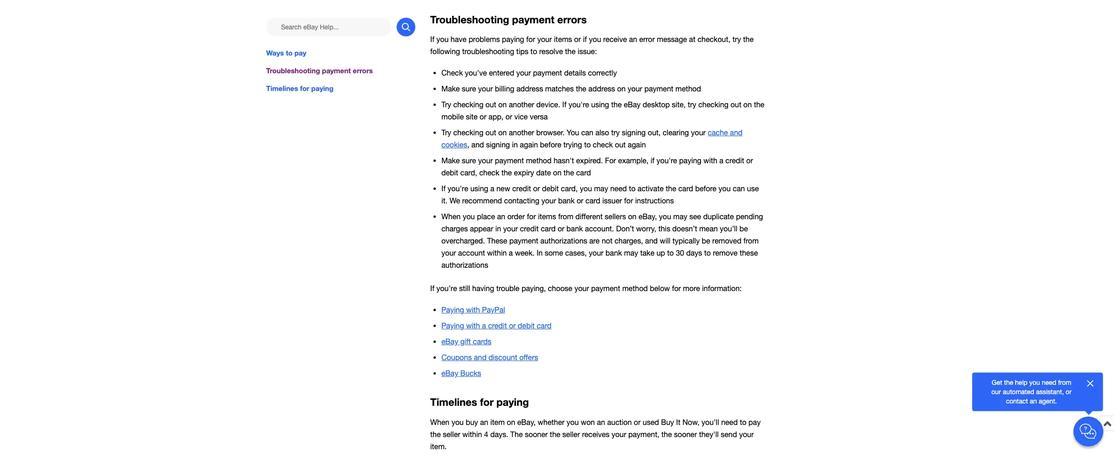 Task type: locate. For each thing, give the bounding box(es) containing it.
these
[[487, 237, 508, 245]]

paying up gift
[[442, 322, 464, 330]]

if inside if you have problems paying for your items or if you receive an error message at checkout, try the following troubleshooting tips to resolve the issue:
[[584, 35, 587, 43]]

the inside get the help you need from our automated assistant, or contact an agent.
[[1005, 379, 1014, 386]]

when up charges
[[442, 212, 461, 221]]

may up doesn't
[[674, 212, 688, 221]]

remove
[[713, 249, 738, 257]]

address down the check you've entered your payment details correctly
[[517, 85, 544, 93]]

make for make sure your payment method hasn't expired. for example, if you're paying with a credit or debit card, check the expiry date on the card
[[442, 156, 460, 165]]

1 horizontal spatial need
[[722, 418, 738, 426]]

make for make sure your billing address matches the address on your payment method
[[442, 85, 460, 93]]

and
[[731, 128, 743, 137], [472, 141, 484, 149], [646, 237, 658, 245], [474, 353, 487, 362]]

card up some
[[541, 225, 556, 233]]

credit inside 'when you place an order for items from different sellers on ebay, you may see duplicate pending charges appear in your credit card or bank account. don't worry, this doesn't mean you'll be overcharged. these payment authorizations are not charges, and will typically be removed from your account within a week. in some cases, your bank may take up to 30 days to remove these authorizations'
[[520, 225, 539, 233]]

1 vertical spatial may
[[674, 212, 688, 221]]

1 horizontal spatial sooner
[[675, 430, 698, 438]]

can left 'use'
[[733, 184, 746, 193]]

ebay, up the the
[[518, 418, 536, 426]]

or inside get the help you need from our automated assistant, or contact an agent.
[[1067, 388, 1073, 396]]

or right assistant,
[[1067, 388, 1073, 396]]

2 another from the top
[[509, 128, 535, 137]]

an left agent.
[[1031, 397, 1038, 405]]

ebay for ebay gift cards
[[442, 337, 459, 346]]

1 vertical spatial method
[[526, 156, 552, 165]]

the inside if you're using a new credit or debit card, you may need to activate the card before you can use it. we recommend contacting your bank or card issuer for instructions
[[666, 184, 677, 193]]

1 vertical spatial check
[[480, 169, 500, 177]]

2 horizontal spatial need
[[1043, 379, 1057, 386]]

gift
[[461, 337, 471, 346]]

may up issuer
[[595, 184, 609, 193]]

if inside if you have problems paying for your items or if you receive an error message at checkout, try the following troubleshooting tips to resolve the issue:
[[431, 35, 435, 43]]

with down cache
[[704, 156, 718, 165]]

0 vertical spatial may
[[595, 184, 609, 193]]

using
[[592, 100, 610, 109], [471, 184, 489, 193]]

receives
[[583, 430, 610, 438]]

1 vertical spatial try
[[688, 100, 697, 109]]

and up take
[[646, 237, 658, 245]]

0 vertical spatial be
[[740, 225, 749, 233]]

1 horizontal spatial before
[[696, 184, 717, 193]]

bank down hasn't
[[559, 197, 575, 205]]

a left "new"
[[491, 184, 495, 193]]

1 horizontal spatial can
[[733, 184, 746, 193]]

1 seller from the left
[[443, 430, 461, 438]]

correctly
[[588, 69, 617, 77]]

0 vertical spatial from
[[559, 212, 574, 221]]

in up these
[[496, 225, 502, 233]]

1 vertical spatial from
[[744, 237, 759, 245]]

worry,
[[637, 225, 657, 233]]

an inside get the help you need from our automated assistant, or contact an agent.
[[1031, 397, 1038, 405]]

order
[[508, 212, 525, 221]]

1 vertical spatial troubleshooting payment errors
[[266, 66, 373, 75]]

2 vertical spatial debit
[[518, 322, 535, 330]]

paying with a credit or debit card link
[[442, 322, 552, 330]]

site
[[466, 113, 478, 121]]

try inside try checking out on another device. if you're using the ebay desktop site, try checking out on the mobile site or app, or vice versa
[[442, 100, 452, 109]]

2 make from the top
[[442, 156, 460, 165]]

take
[[641, 249, 655, 257]]

1 horizontal spatial again
[[628, 141, 646, 149]]

2 horizontal spatial from
[[1059, 379, 1072, 386]]

errors
[[558, 13, 587, 26], [353, 66, 373, 75]]

1 try from the top
[[442, 100, 452, 109]]

troubleshooting up have
[[431, 13, 510, 26]]

sure down ,
[[462, 156, 477, 165]]

credit down order
[[520, 225, 539, 233]]

make down check on the left top
[[442, 85, 460, 93]]

troubleshooting payment errors inside 'link'
[[266, 66, 373, 75]]

hasn't
[[554, 156, 575, 165]]

2 vertical spatial try
[[612, 128, 620, 137]]

2 horizontal spatial method
[[676, 85, 702, 93]]

with for a
[[467, 322, 480, 330]]

1 make from the top
[[442, 85, 460, 93]]

0 horizontal spatial timelines for paying
[[266, 84, 334, 92]]

2 vertical spatial with
[[467, 322, 480, 330]]

credit inside if you're using a new credit or debit card, you may need to activate the card before you can use it. we recommend contacting your bank or card issuer for instructions
[[513, 184, 532, 193]]

or up some
[[558, 225, 565, 233]]

be down mean
[[702, 237, 711, 245]]

1 vertical spatial pay
[[749, 418, 761, 426]]

,
[[468, 141, 470, 149]]

1 vertical spatial card,
[[561, 184, 578, 193]]

seller
[[443, 430, 461, 438], [563, 430, 580, 438]]

another inside try checking out on another device. if you're using the ebay desktop site, try checking out on the mobile site or app, or vice versa
[[509, 100, 535, 109]]

if for still
[[431, 284, 435, 293]]

mean
[[700, 225, 718, 233]]

check you've entered your payment details correctly
[[442, 69, 617, 77]]

sure for billing
[[462, 85, 477, 93]]

and for coupons and discount offers
[[474, 353, 487, 362]]

coupons
[[442, 353, 472, 362]]

make sure your billing address matches the address on your payment method
[[442, 85, 702, 93]]

0 horizontal spatial errors
[[353, 66, 373, 75]]

1 vertical spatial when
[[431, 418, 450, 426]]

2 try from the top
[[442, 128, 452, 137]]

1 horizontal spatial if
[[651, 156, 655, 165]]

payment
[[513, 13, 555, 26], [322, 66, 351, 75], [533, 69, 563, 77], [645, 85, 674, 93], [495, 156, 524, 165], [510, 237, 539, 245], [592, 284, 621, 293]]

the
[[511, 430, 523, 438]]

0 vertical spatial using
[[592, 100, 610, 109]]

errors up if you have problems paying for your items or if you receive an error message at checkout, try the following troubleshooting tips to resolve the issue:
[[558, 13, 587, 26]]

1 vertical spatial make
[[442, 156, 460, 165]]

and for cache and cookies
[[731, 128, 743, 137]]

credit
[[726, 156, 745, 165], [513, 184, 532, 193], [520, 225, 539, 233], [489, 322, 507, 330]]

the
[[744, 35, 754, 43], [566, 47, 576, 56], [576, 85, 587, 93], [612, 100, 622, 109], [755, 100, 765, 109], [502, 169, 512, 177], [564, 169, 575, 177], [666, 184, 677, 193], [1005, 379, 1014, 386], [431, 430, 441, 438], [550, 430, 561, 438], [662, 430, 673, 438]]

0 vertical spatial before
[[541, 141, 562, 149]]

0 horizontal spatial pay
[[295, 49, 307, 57]]

card inside the 'make sure your payment method hasn't expired. for example, if you're paying with a credit or debit card, check the expiry date on the card'
[[577, 169, 591, 177]]

1 horizontal spatial check
[[593, 141, 613, 149]]

your up recommend
[[479, 156, 493, 165]]

when inside 'when you place an order for items from different sellers on ebay, you may see duplicate pending charges appear in your credit card or bank account. don't worry, this doesn't mean you'll be overcharged. these payment authorizations are not charges, and will typically be removed from your account within a week. in some cases, your bank may take up to 30 days to remove these authorizations'
[[442, 212, 461, 221]]

0 vertical spatial ebay
[[624, 100, 641, 109]]

you
[[567, 128, 580, 137]]

use
[[748, 184, 760, 193]]

1 vertical spatial sure
[[462, 156, 477, 165]]

be
[[740, 225, 749, 233], [702, 237, 711, 245]]

your right the contacting
[[542, 197, 557, 205]]

0 horizontal spatial sooner
[[525, 430, 548, 438]]

2 sure from the top
[[462, 156, 477, 165]]

0 horizontal spatial within
[[463, 430, 482, 438]]

another for browser.
[[509, 128, 535, 137]]

and down cards
[[474, 353, 487, 362]]

1 horizontal spatial seller
[[563, 430, 580, 438]]

0 horizontal spatial address
[[517, 85, 544, 93]]

your inside if you're using a new credit or debit card, you may need to activate the card before you can use it. we recommend contacting your bank or card issuer for instructions
[[542, 197, 557, 205]]

payment right choose
[[592, 284, 621, 293]]

you're inside the 'make sure your payment method hasn't expired. for example, if you're paying with a credit or debit card, check the expiry date on the card'
[[657, 156, 678, 165]]

with down paying with paypal link
[[467, 322, 480, 330]]

to inside if you're using a new credit or debit card, you may need to activate the card before you can use it. we recommend contacting your bank or card issuer for instructions
[[629, 184, 636, 193]]

timelines for paying up buy
[[431, 396, 529, 408]]

0 horizontal spatial in
[[496, 225, 502, 233]]

1 vertical spatial before
[[696, 184, 717, 193]]

you left won
[[567, 418, 579, 426]]

1 vertical spatial within
[[463, 430, 482, 438]]

in
[[537, 249, 543, 257]]

your right send
[[740, 430, 754, 438]]

1 vertical spatial debit
[[542, 184, 559, 193]]

automated
[[1004, 388, 1035, 396]]

card, down ,
[[461, 169, 478, 177]]

payment up week. on the left bottom of the page
[[510, 237, 539, 245]]

1 vertical spatial signing
[[486, 141, 510, 149]]

and inside cache and cookies
[[731, 128, 743, 137]]

0 horizontal spatial seller
[[443, 430, 461, 438]]

sooner down the whether
[[525, 430, 548, 438]]

if inside the 'make sure your payment method hasn't expired. for example, if you're paying with a credit or debit card, check the expiry date on the card'
[[651, 156, 655, 165]]

ebay gift cards link
[[442, 337, 492, 346]]

try for try checking out on another device. if you're using the ebay desktop site, try checking out on the mobile site or app, or vice versa
[[442, 100, 452, 109]]

out
[[486, 100, 497, 109], [731, 100, 742, 109], [486, 128, 497, 137], [615, 141, 626, 149]]

on inside 'when you place an order for items from different sellers on ebay, you may see duplicate pending charges appear in your credit card or bank account. don't worry, this doesn't mean you'll be overcharged. these payment authorizations are not charges, and will typically be removed from your account within a week. in some cases, your bank may take up to 30 days to remove these authorizations'
[[629, 212, 637, 221]]

method up date
[[526, 156, 552, 165]]

0 vertical spatial card,
[[461, 169, 478, 177]]

ebay gift cards
[[442, 337, 492, 346]]

and right cache
[[731, 128, 743, 137]]

cache and cookies link
[[442, 128, 743, 149]]

within down these
[[488, 249, 507, 257]]

your inside the 'make sure your payment method hasn't expired. for example, if you're paying with a credit or debit card, check the expiry date on the card'
[[479, 156, 493, 165]]

you left 'use'
[[719, 184, 731, 193]]

address down correctly on the top right of page
[[589, 85, 616, 93]]

signing left out,
[[622, 128, 646, 137]]

1 vertical spatial in
[[496, 225, 502, 233]]

debit
[[442, 169, 459, 177], [542, 184, 559, 193], [518, 322, 535, 330]]

within inside 'when you place an order for items from different sellers on ebay, you may see duplicate pending charges appear in your credit card or bank account. don't worry, this doesn't mean you'll be overcharged. these payment authorizations are not charges, and will typically be removed from your account within a week. in some cases, your bank may take up to 30 days to remove these authorizations'
[[488, 249, 507, 257]]

1 horizontal spatial within
[[488, 249, 507, 257]]

2 vertical spatial need
[[722, 418, 738, 426]]

to right ways
[[286, 49, 293, 57]]

if inside if you're using a new credit or debit card, you may need to activate the card before you can use it. we recommend contacting your bank or card issuer for instructions
[[442, 184, 446, 193]]

0 vertical spatial need
[[611, 184, 627, 193]]

1 horizontal spatial timelines
[[431, 396, 477, 408]]

with left paypal
[[467, 306, 480, 314]]

for left "more"
[[673, 284, 682, 293]]

debit down date
[[542, 184, 559, 193]]

bank down different
[[567, 225, 583, 233]]

2 paying from the top
[[442, 322, 464, 330]]

0 horizontal spatial troubleshooting payment errors
[[266, 66, 373, 75]]

troubleshooting
[[463, 47, 515, 56]]

authorizations down account
[[442, 261, 489, 269]]

to right trying
[[585, 141, 591, 149]]

2 seller from the left
[[563, 430, 580, 438]]

timelines for paying down the ways to pay
[[266, 84, 334, 92]]

if up it.
[[442, 184, 446, 193]]

days
[[687, 249, 703, 257]]

0 vertical spatial try
[[733, 35, 742, 43]]

timelines up buy
[[431, 396, 477, 408]]

you right help
[[1030, 379, 1041, 386]]

you're up we
[[448, 184, 469, 193]]

an inside if you have problems paying for your items or if you receive an error message at checkout, try the following troubleshooting tips to resolve the issue:
[[630, 35, 638, 43]]

sooner down 'now,'
[[675, 430, 698, 438]]

0 horizontal spatial authorizations
[[442, 261, 489, 269]]

1 vertical spatial ebay
[[442, 337, 459, 346]]

credit inside the 'make sure your payment method hasn't expired. for example, if you're paying with a credit or debit card, check the expiry date on the card'
[[726, 156, 745, 165]]

1 another from the top
[[509, 100, 535, 109]]

doesn't
[[673, 225, 698, 233]]

authorizations
[[541, 237, 588, 245], [442, 261, 489, 269]]

need up send
[[722, 418, 738, 426]]

ebay left desktop
[[624, 100, 641, 109]]

2 sooner from the left
[[675, 430, 698, 438]]

items down the contacting
[[538, 212, 557, 221]]

paying inside if you have problems paying for your items or if you receive an error message at checkout, try the following troubleshooting tips to resolve the issue:
[[502, 35, 525, 43]]

1 vertical spatial paying
[[442, 322, 464, 330]]

paying for paying with paypal
[[442, 306, 464, 314]]

2 vertical spatial may
[[625, 249, 639, 257]]

and right ,
[[472, 141, 484, 149]]

0 vertical spatial ebay,
[[639, 212, 657, 221]]

1 sooner from the left
[[525, 430, 548, 438]]

0 horizontal spatial using
[[471, 184, 489, 193]]

may
[[595, 184, 609, 193], [674, 212, 688, 221], [625, 249, 639, 257]]

troubleshooting payment errors link
[[266, 65, 416, 76]]

if inside try checking out on another device. if you're using the ebay desktop site, try checking out on the mobile site or app, or vice versa
[[563, 100, 567, 109]]

timelines for paying
[[266, 84, 334, 92], [431, 396, 529, 408]]

sure inside the 'make sure your payment method hasn't expired. for example, if you're paying with a credit or debit card, check the expiry date on the card'
[[462, 156, 477, 165]]

paying inside the 'make sure your payment method hasn't expired. for example, if you're paying with a credit or debit card, check the expiry date on the card'
[[680, 156, 702, 165]]

troubleshooting payment errors
[[431, 13, 587, 26], [266, 66, 373, 75]]

0 horizontal spatial need
[[611, 184, 627, 193]]

your left cache
[[692, 128, 706, 137]]

an left order
[[498, 212, 506, 221]]

0 vertical spatial sure
[[462, 85, 477, 93]]

card down expired.
[[577, 169, 591, 177]]

or inside when you buy an item on ebay, whether you won an auction or used buy it now, you'll need to pay the seller within 4 days. the sooner the seller receives your payment, the sooner they'll send your item.
[[634, 418, 641, 426]]

timelines down the ways to pay
[[266, 84, 298, 92]]

0 vertical spatial items
[[554, 35, 573, 43]]

when
[[442, 212, 461, 221], [431, 418, 450, 426]]

paypal
[[482, 306, 506, 314]]

you
[[437, 35, 449, 43], [589, 35, 602, 43], [580, 184, 592, 193], [719, 184, 731, 193], [463, 212, 475, 221], [660, 212, 672, 221], [1030, 379, 1041, 386], [452, 418, 464, 426], [567, 418, 579, 426]]

items
[[554, 35, 573, 43], [538, 212, 557, 221]]

address
[[517, 85, 544, 93], [589, 85, 616, 93]]

ebay inside try checking out on another device. if you're using the ebay desktop site, try checking out on the mobile site or app, or vice versa
[[624, 100, 641, 109]]

are
[[590, 237, 600, 245]]

for
[[606, 156, 617, 165]]

or up 'use'
[[747, 156, 754, 165]]

pay
[[295, 49, 307, 57], [749, 418, 761, 426]]

an
[[630, 35, 638, 43], [498, 212, 506, 221], [1031, 397, 1038, 405], [481, 418, 489, 426], [597, 418, 606, 426]]

1 horizontal spatial method
[[623, 284, 648, 293]]

sooner
[[525, 430, 548, 438], [675, 430, 698, 438]]

you up following
[[437, 35, 449, 43]]

or inside 'when you place an order for items from different sellers on ebay, you may see duplicate pending charges appear in your credit card or bank account. don't worry, this doesn't mean you'll be overcharged. these payment authorizations are not charges, and will typically be removed from your account within a week. in some cases, your bank may take up to 30 days to remove these authorizations'
[[558, 225, 565, 233]]

duplicate
[[704, 212, 735, 221]]

within inside when you buy an item on ebay, whether you won an auction or used buy it now, you'll need to pay the seller within 4 days. the sooner the seller receives your payment, the sooner they'll send your item.
[[463, 430, 482, 438]]

0 vertical spatial pay
[[295, 49, 307, 57]]

0 vertical spatial bank
[[559, 197, 575, 205]]

0 vertical spatial timelines
[[266, 84, 298, 92]]

signing
[[622, 128, 646, 137], [486, 141, 510, 149]]

if left still
[[431, 284, 435, 293]]

if for you're
[[651, 156, 655, 165]]

1 vertical spatial items
[[538, 212, 557, 221]]

device.
[[537, 100, 561, 109]]

0 vertical spatial paying
[[442, 306, 464, 314]]

0 horizontal spatial again
[[520, 141, 538, 149]]

typically
[[673, 237, 700, 245]]

cards
[[473, 337, 492, 346]]

1 horizontal spatial card,
[[561, 184, 578, 193]]

for inside if you have problems paying for your items or if you receive an error message at checkout, try the following troubleshooting tips to resolve the issue:
[[527, 35, 536, 43]]

may down charges,
[[625, 249, 639, 257]]

0 vertical spatial debit
[[442, 169, 459, 177]]

card, down hasn't
[[561, 184, 578, 193]]

information:
[[703, 284, 742, 293]]

1 vertical spatial errors
[[353, 66, 373, 75]]

for inside 'when you place an order for items from different sellers on ebay, you may see duplicate pending charges appear in your credit card or bank account. don't worry, this doesn't mean you'll be overcharged. these payment authorizations are not charges, and will typically be removed from your account within a week. in some cases, your bank may take up to 30 days to remove these authorizations'
[[527, 212, 536, 221]]

0 vertical spatial method
[[676, 85, 702, 93]]

check
[[442, 69, 463, 77]]

your down overcharged.
[[442, 249, 456, 257]]

items up resolve
[[554, 35, 573, 43]]

0 horizontal spatial method
[[526, 156, 552, 165]]

0 horizontal spatial debit
[[442, 169, 459, 177]]

paying down "clearing"
[[680, 156, 702, 165]]

0 vertical spatial signing
[[622, 128, 646, 137]]

1 horizontal spatial in
[[512, 141, 518, 149]]

payment inside 'link'
[[322, 66, 351, 75]]

cache and cookies
[[442, 128, 743, 149]]

a inside the 'make sure your payment method hasn't expired. for example, if you're paying with a credit or debit card, check the expiry date on the card'
[[720, 156, 724, 165]]

when inside when you buy an item on ebay, whether you won an auction or used buy it now, you'll need to pay the seller within 4 days. the sooner the seller receives your payment, the sooner they'll send your item.
[[431, 418, 450, 426]]

1 sure from the top
[[462, 85, 477, 93]]

1 horizontal spatial try
[[688, 100, 697, 109]]

having
[[473, 284, 495, 293]]

a up cards
[[482, 322, 486, 330]]

card,
[[461, 169, 478, 177], [561, 184, 578, 193]]

for right issuer
[[625, 197, 634, 205]]

0 vertical spatial within
[[488, 249, 507, 257]]

1 horizontal spatial signing
[[622, 128, 646, 137]]

troubleshooting down the ways to pay
[[266, 66, 320, 75]]

to right you'll
[[740, 418, 747, 426]]

check inside the 'make sure your payment method hasn't expired. for example, if you're paying with a credit or debit card, check the expiry date on the card'
[[480, 169, 500, 177]]

using up recommend
[[471, 184, 489, 193]]

0 vertical spatial make
[[442, 85, 460, 93]]

be down pending
[[740, 225, 749, 233]]

when for when you place an order for items from different sellers on ebay, you may see duplicate pending charges appear in your credit card or bank account. don't worry, this doesn't mean you'll be overcharged. these payment authorizations are not charges, and will typically be removed from your account within a week. in some cases, your bank may take up to 30 days to remove these authorizations
[[442, 212, 461, 221]]

1 address from the left
[[517, 85, 544, 93]]

0 horizontal spatial if
[[584, 35, 587, 43]]

1 paying from the top
[[442, 306, 464, 314]]

payment inside the 'make sure your payment method hasn't expired. for example, if you're paying with a credit or debit card, check the expiry date on the card'
[[495, 156, 524, 165]]

2 address from the left
[[589, 85, 616, 93]]

2 vertical spatial ebay
[[442, 369, 459, 378]]

another for device.
[[509, 100, 535, 109]]

another
[[509, 100, 535, 109], [509, 128, 535, 137]]

payment up matches
[[533, 69, 563, 77]]

try checking out on another device. if you're using the ebay desktop site, try checking out on the mobile site or app, or vice versa
[[442, 100, 765, 121]]

billing
[[495, 85, 515, 93]]

troubleshooting payment errors down ways to pay link
[[266, 66, 373, 75]]

try
[[733, 35, 742, 43], [688, 100, 697, 109], [612, 128, 620, 137]]

1 horizontal spatial errors
[[558, 13, 587, 26]]

errors down ways to pay link
[[353, 66, 373, 75]]

to right tips at the left top of page
[[531, 47, 538, 56]]

0 vertical spatial if
[[584, 35, 587, 43]]

a left week. on the left bottom of the page
[[509, 249, 513, 257]]

check down 'also'
[[593, 141, 613, 149]]

trouble
[[497, 284, 520, 293]]

following
[[431, 47, 460, 56]]

1 horizontal spatial using
[[592, 100, 610, 109]]

paying down troubleshooting payment errors 'link'
[[312, 84, 334, 92]]

if
[[431, 35, 435, 43], [563, 100, 567, 109], [442, 184, 446, 193], [431, 284, 435, 293]]

may inside if you're using a new credit or debit card, you may need to activate the card before you can use it. we recommend contacting your bank or card issuer for instructions
[[595, 184, 609, 193]]

if you're still having trouble paying, choose your payment method below for more information:
[[431, 284, 742, 293]]

using up 'also'
[[592, 100, 610, 109]]

seller up item.
[[443, 430, 461, 438]]

cache
[[708, 128, 729, 137]]

details
[[565, 69, 586, 77]]

1 vertical spatial need
[[1043, 379, 1057, 386]]

paying
[[502, 35, 525, 43], [312, 84, 334, 92], [680, 156, 702, 165], [497, 396, 529, 408]]

credit up the contacting
[[513, 184, 532, 193]]

to inside when you buy an item on ebay, whether you won an auction or used buy it now, you'll need to pay the seller within 4 days. the sooner the seller receives your payment, the sooner they'll send your item.
[[740, 418, 747, 426]]

1 vertical spatial be
[[702, 237, 711, 245]]

0 horizontal spatial can
[[582, 128, 594, 137]]

overcharged.
[[442, 237, 485, 245]]

with inside the 'make sure your payment method hasn't expired. for example, if you're paying with a credit or debit card, check the expiry date on the card'
[[704, 156, 718, 165]]

make inside the 'make sure your payment method hasn't expired. for example, if you're paying with a credit or debit card, check the expiry date on the card'
[[442, 156, 460, 165]]

another up vice
[[509, 100, 535, 109]]

card
[[577, 169, 591, 177], [679, 184, 694, 193], [586, 197, 601, 205], [541, 225, 556, 233], [537, 322, 552, 330]]

1 vertical spatial with
[[467, 306, 480, 314]]

bucks
[[461, 369, 482, 378]]

clearing
[[663, 128, 690, 137]]

try right site,
[[688, 100, 697, 109]]

payment down ways to pay link
[[322, 66, 351, 75]]

try inside try checking out on another device. if you're using the ebay desktop site, try checking out on the mobile site or app, or vice versa
[[688, 100, 697, 109]]

different
[[576, 212, 603, 221]]

we
[[450, 197, 460, 205]]

0 horizontal spatial before
[[541, 141, 562, 149]]

0 horizontal spatial troubleshooting
[[266, 66, 320, 75]]

you'll
[[720, 225, 738, 233]]

1 vertical spatial if
[[651, 156, 655, 165]]



Task type: describe. For each thing, give the bounding box(es) containing it.
choose
[[548, 284, 573, 293]]

charges
[[442, 225, 468, 233]]

your right choose
[[575, 284, 590, 293]]

your down you've
[[479, 85, 493, 93]]

on inside the 'make sure your payment method hasn't expired. for example, if you're paying with a credit or debit card, check the expiry date on the card'
[[554, 169, 562, 177]]

paying with a credit or debit card
[[442, 322, 552, 330]]

ebay, inside 'when you place an order for items from different sellers on ebay, you may see duplicate pending charges appear in your credit card or bank account. don't worry, this doesn't mean you'll be overcharged. these payment authorizations are not charges, and will typically be removed from your account within a week. in some cases, your bank may take up to 30 days to remove these authorizations'
[[639, 212, 657, 221]]

out,
[[648, 128, 661, 137]]

a inside if you're using a new credit or debit card, you may need to activate the card before you can use it. we recommend contacting your bank or card issuer for instructions
[[491, 184, 495, 193]]

credit down paypal
[[489, 322, 507, 330]]

you down the 'make sure your payment method hasn't expired. for example, if you're paying with a credit or debit card, check the expiry date on the card'
[[580, 184, 592, 193]]

checking up cache
[[699, 100, 729, 109]]

payment up tips at the left top of page
[[513, 13, 555, 26]]

payment inside 'when you place an order for items from different sellers on ebay, you may see duplicate pending charges appear in your credit card or bank account. don't worry, this doesn't mean you'll be overcharged. these payment authorizations are not charges, and will typically be removed from your account within a week. in some cases, your bank may take up to 30 days to remove these authorizations'
[[510, 237, 539, 245]]

or right site
[[480, 113, 487, 121]]

0 vertical spatial check
[[593, 141, 613, 149]]

pay inside ways to pay link
[[295, 49, 307, 57]]

debit inside if you're using a new credit or debit card, you may need to activate the card before you can use it. we recommend contacting your bank or card issuer for instructions
[[542, 184, 559, 193]]

need inside get the help you need from our automated assistant, or contact an agent.
[[1043, 379, 1057, 386]]

using inside if you're using a new credit or debit card, you may need to activate the card before you can use it. we recommend contacting your bank or card issuer for instructions
[[471, 184, 489, 193]]

items inside if you have problems paying for your items or if you receive an error message at checkout, try the following troubleshooting tips to resolve the issue:
[[554, 35, 573, 43]]

now,
[[683, 418, 700, 426]]

0 vertical spatial errors
[[558, 13, 587, 26]]

your down are
[[589, 249, 604, 257]]

example,
[[619, 156, 649, 165]]

your down auction
[[612, 430, 627, 438]]

an right buy
[[481, 418, 489, 426]]

need inside if you're using a new credit or debit card, you may need to activate the card before you can use it. we recommend contacting your bank or card issuer for instructions
[[611, 184, 627, 193]]

1 horizontal spatial troubleshooting
[[431, 13, 510, 26]]

if you're using a new credit or debit card, you may need to activate the card before you can use it. we recommend contacting your bank or card issuer for instructions
[[442, 184, 760, 205]]

method inside the 'make sure your payment method hasn't expired. for example, if you're paying with a credit or debit card, check the expiry date on the card'
[[526, 156, 552, 165]]

you up this
[[660, 212, 672, 221]]

, and signing in again before trying to check out again
[[468, 141, 646, 149]]

pay inside when you buy an item on ebay, whether you won an auction or used buy it now, you'll need to pay the seller within 4 days. the sooner the seller receives your payment, the sooner they'll send your item.
[[749, 418, 761, 426]]

checking for try checking out on another browser. you can also try signing out, clearing your
[[454, 128, 484, 137]]

2 vertical spatial bank
[[606, 249, 622, 257]]

if for you
[[584, 35, 587, 43]]

have
[[451, 35, 467, 43]]

you up issue:
[[589, 35, 602, 43]]

when you buy an item on ebay, whether you won an auction or used buy it now, you'll need to pay the seller within 4 days. the sooner the seller receives your payment, the sooner they'll send your item.
[[431, 418, 761, 451]]

tips
[[517, 47, 529, 56]]

1 vertical spatial bank
[[567, 225, 583, 233]]

resolve
[[540, 47, 563, 56]]

cases,
[[566, 249, 587, 257]]

card up see
[[679, 184, 694, 193]]

your down tips at the left top of page
[[517, 69, 531, 77]]

contacting
[[505, 197, 540, 205]]

message
[[657, 35, 688, 43]]

a inside 'when you place an order for items from different sellers on ebay, you may see duplicate pending charges appear in your credit card or bank account. don't worry, this doesn't mean you'll be overcharged. these payment authorizations are not charges, and will typically be removed from your account within a week. in some cases, your bank may take up to 30 days to remove these authorizations'
[[509, 249, 513, 257]]

account.
[[586, 225, 615, 233]]

not
[[602, 237, 613, 245]]

these
[[740, 249, 759, 257]]

make sure your payment method hasn't expired. for example, if you're paying with a credit or debit card, check the expiry date on the card
[[442, 156, 754, 177]]

payment up desktop
[[645, 85, 674, 93]]

if you have problems paying for your items or if you receive an error message at checkout, try the following troubleshooting tips to resolve the issue:
[[431, 35, 754, 56]]

or up different
[[577, 197, 584, 205]]

sure for payment
[[462, 156, 477, 165]]

below
[[650, 284, 670, 293]]

get the help you need from our automated assistant, or contact an agent.
[[992, 379, 1073, 405]]

whether
[[538, 418, 565, 426]]

your inside if you have problems paying for your items or if you receive an error message at checkout, try the following troubleshooting tips to resolve the issue:
[[538, 35, 552, 43]]

paying with paypal link
[[442, 306, 506, 314]]

card up different
[[586, 197, 601, 205]]

issue:
[[578, 47, 597, 56]]

before inside if you're using a new credit or debit card, you may need to activate the card before you can use it. we recommend contacting your bank or card issuer for instructions
[[696, 184, 717, 193]]

ways to pay link
[[266, 48, 416, 58]]

vice
[[515, 113, 528, 121]]

contact
[[1007, 397, 1029, 405]]

week.
[[515, 249, 535, 257]]

when you place an order for items from different sellers on ebay, you may see duplicate pending charges appear in your credit card or bank account. don't worry, this doesn't mean you'll be overcharged. these payment authorizations are not charges, and will typically be removed from your account within a week. in some cases, your bank may take up to 30 days to remove these authorizations
[[442, 212, 764, 269]]

for down the ways to pay
[[300, 84, 310, 92]]

will
[[660, 237, 671, 245]]

and inside 'when you place an order for items from different sellers on ebay, you may see duplicate pending charges appear in your credit card or bank account. don't worry, this doesn't mean you'll be overcharged. these payment authorizations are not charges, and will typically be removed from your account within a week. in some cases, your bank may take up to 30 days to remove these authorizations'
[[646, 237, 658, 245]]

0 horizontal spatial be
[[702, 237, 711, 245]]

in inside 'when you place an order for items from different sellers on ebay, you may see duplicate pending charges appear in your credit card or bank account. don't worry, this doesn't mean you'll be overcharged. these payment authorizations are not charges, and will typically be removed from your account within a week. in some cases, your bank may take up to 30 days to remove these authorizations'
[[496, 225, 502, 233]]

timelines for paying link
[[266, 83, 416, 93]]

when for when you buy an item on ebay, whether you won an auction or used buy it now, you'll need to pay the seller within 4 days. the sooner the seller receives your payment, the sooner they'll send your item.
[[431, 418, 450, 426]]

to right days
[[705, 249, 711, 257]]

get the help you need from our automated assistant, or contact an agent. tooltip
[[988, 378, 1077, 406]]

entered
[[489, 69, 515, 77]]

1 horizontal spatial debit
[[518, 322, 535, 330]]

error
[[640, 35, 655, 43]]

cookies
[[442, 141, 468, 149]]

and for , and signing in again before trying to check out again
[[472, 141, 484, 149]]

1 horizontal spatial troubleshooting payment errors
[[431, 13, 587, 26]]

it.
[[442, 197, 448, 205]]

2 vertical spatial method
[[623, 284, 648, 293]]

1 horizontal spatial may
[[625, 249, 639, 257]]

paying for paying with a credit or debit card
[[442, 322, 464, 330]]

you're inside try checking out on another device. if you're using the ebay desktop site, try checking out on the mobile site or app, or vice versa
[[569, 100, 590, 109]]

card, inside if you're using a new credit or debit card, you may need to activate the card before you can use it. we recommend contacting your bank or card issuer for instructions
[[561, 184, 578, 193]]

buy
[[662, 418, 675, 426]]

with for paypal
[[467, 306, 480, 314]]

if for using
[[442, 184, 446, 193]]

your up try checking out on another device. if you're using the ebay desktop site, try checking out on the mobile site or app, or vice versa
[[628, 85, 643, 93]]

card inside 'when you place an order for items from different sellers on ebay, you may see duplicate pending charges appear in your credit card or bank account. don't worry, this doesn't mean you'll be overcharged. these payment authorizations are not charges, and will typically be removed from your account within a week. in some cases, your bank may take up to 30 days to remove these authorizations'
[[541, 225, 556, 233]]

bank inside if you're using a new credit or debit card, you may need to activate the card before you can use it. we recommend contacting your bank or card issuer for instructions
[[559, 197, 575, 205]]

or up discount
[[509, 322, 516, 330]]

items inside 'when you place an order for items from different sellers on ebay, you may see duplicate pending charges appear in your credit card or bank account. don't worry, this doesn't mean you'll be overcharged. these payment authorizations are not charges, and will typically be removed from your account within a week. in some cases, your bank may take up to 30 days to remove these authorizations'
[[538, 212, 557, 221]]

they'll
[[700, 430, 719, 438]]

payment,
[[629, 430, 660, 438]]

our
[[992, 388, 1002, 396]]

an right won
[[597, 418, 606, 426]]

it
[[677, 418, 681, 426]]

using inside try checking out on another device. if you're using the ebay desktop site, try checking out on the mobile site or app, or vice versa
[[592, 100, 610, 109]]

checking for try checking out on another device. if you're using the ebay desktop site, try checking out on the mobile site or app, or vice versa
[[454, 100, 484, 109]]

more
[[684, 284, 701, 293]]

debit inside the 'make sure your payment method hasn't expired. for example, if you're paying with a credit or debit card, check the expiry date on the card'
[[442, 169, 459, 177]]

or down date
[[534, 184, 540, 193]]

help
[[1016, 379, 1028, 386]]

checkout,
[[698, 35, 731, 43]]

on inside when you buy an item on ebay, whether you won an auction or used buy it now, you'll need to pay the seller within 4 days. the sooner the seller receives your payment, the sooner they'll send your item.
[[507, 418, 516, 426]]

0 horizontal spatial signing
[[486, 141, 510, 149]]

1 vertical spatial authorizations
[[442, 261, 489, 269]]

or inside the 'make sure your payment method hasn't expired. for example, if you're paying with a credit or debit card, check the expiry date on the card'
[[747, 156, 754, 165]]

get
[[993, 379, 1003, 386]]

to inside if you have problems paying for your items or if you receive an error message at checkout, try the following troubleshooting tips to resolve the issue:
[[531, 47, 538, 56]]

some
[[545, 249, 564, 257]]

coupons and discount offers link
[[442, 353, 539, 362]]

1 again from the left
[[520, 141, 538, 149]]

instructions
[[636, 197, 674, 205]]

to left 30
[[668, 249, 674, 257]]

you're inside if you're using a new credit or debit card, you may need to activate the card before you can use it. we recommend contacting your bank or card issuer for instructions
[[448, 184, 469, 193]]

desktop
[[643, 100, 670, 109]]

0 vertical spatial authorizations
[[541, 237, 588, 245]]

need inside when you buy an item on ebay, whether you won an auction or used buy it now, you'll need to pay the seller within 4 days. the sooner the seller receives your payment, the sooner they'll send your item.
[[722, 418, 738, 426]]

paying up the item
[[497, 396, 529, 408]]

at
[[690, 35, 696, 43]]

send
[[721, 430, 738, 438]]

try inside if you have problems paying for your items or if you receive an error message at checkout, try the following troubleshooting tips to resolve the issue:
[[733, 35, 742, 43]]

this
[[659, 225, 671, 233]]

site,
[[672, 100, 686, 109]]

activate
[[638, 184, 664, 193]]

Search eBay Help... text field
[[266, 18, 391, 36]]

used
[[643, 418, 660, 426]]

1 horizontal spatial timelines for paying
[[431, 396, 529, 408]]

0 vertical spatial timelines for paying
[[266, 84, 334, 92]]

discount
[[489, 353, 518, 362]]

problems
[[469, 35, 500, 43]]

card, inside the 'make sure your payment method hasn't expired. for example, if you're paying with a credit or debit card, check the expiry date on the card'
[[461, 169, 478, 177]]

0 horizontal spatial from
[[559, 212, 574, 221]]

you're left still
[[437, 284, 457, 293]]

ebay bucks link
[[442, 369, 482, 378]]

ebay, inside when you buy an item on ebay, whether you won an auction or used buy it now, you'll need to pay the seller within 4 days. the sooner the seller receives your payment, the sooner they'll send your item.
[[518, 418, 536, 426]]

can inside if you're using a new credit or debit card, you may need to activate the card before you can use it. we recommend contacting your bank or card issuer for instructions
[[733, 184, 746, 193]]

2 again from the left
[[628, 141, 646, 149]]

auction
[[608, 418, 632, 426]]

new
[[497, 184, 511, 193]]

or inside if you have problems paying for your items or if you receive an error message at checkout, try the following troubleshooting tips to resolve the issue:
[[575, 35, 581, 43]]

0 vertical spatial in
[[512, 141, 518, 149]]

you left place at the top left of page
[[463, 212, 475, 221]]

errors inside 'link'
[[353, 66, 373, 75]]

issuer
[[603, 197, 623, 205]]

ebay for ebay bucks
[[442, 369, 459, 378]]

also
[[596, 128, 610, 137]]

0 horizontal spatial try
[[612, 128, 620, 137]]

1 horizontal spatial be
[[740, 225, 749, 233]]

item
[[491, 418, 505, 426]]

for inside if you're using a new credit or debit card, you may need to activate the card before you can use it. we recommend contacting your bank or card issuer for instructions
[[625, 197, 634, 205]]

removed
[[713, 237, 742, 245]]

30
[[676, 249, 685, 257]]

1 horizontal spatial from
[[744, 237, 759, 245]]

your down order
[[504, 225, 518, 233]]

you'll
[[702, 418, 720, 426]]

an inside 'when you place an order for items from different sellers on ebay, you may see duplicate pending charges appear in your credit card or bank account. don't worry, this doesn't mean you'll be overcharged. these payment authorizations are not charges, and will typically be removed from your account within a week. in some cases, your bank may take up to 30 days to remove these authorizations'
[[498, 212, 506, 221]]

for up the item
[[480, 396, 494, 408]]

4 days.
[[485, 430, 509, 438]]

if for have
[[431, 35, 435, 43]]

you've
[[465, 69, 487, 77]]

card up offers
[[537, 322, 552, 330]]

or left vice
[[506, 113, 513, 121]]

you inside get the help you need from our automated assistant, or contact an agent.
[[1030, 379, 1041, 386]]

2 horizontal spatial may
[[674, 212, 688, 221]]

sellers
[[605, 212, 627, 221]]

paying,
[[522, 284, 546, 293]]

you left buy
[[452, 418, 464, 426]]

1 vertical spatial timelines
[[431, 396, 477, 408]]

0 horizontal spatial timelines
[[266, 84, 298, 92]]

from inside get the help you need from our automated assistant, or contact an agent.
[[1059, 379, 1072, 386]]

appear
[[470, 225, 494, 233]]

troubleshooting inside 'link'
[[266, 66, 320, 75]]

try for try checking out on another browser. you can also try signing out, clearing your
[[442, 128, 452, 137]]



Task type: vqa. For each thing, say whether or not it's contained in the screenshot.
"bank"
yes



